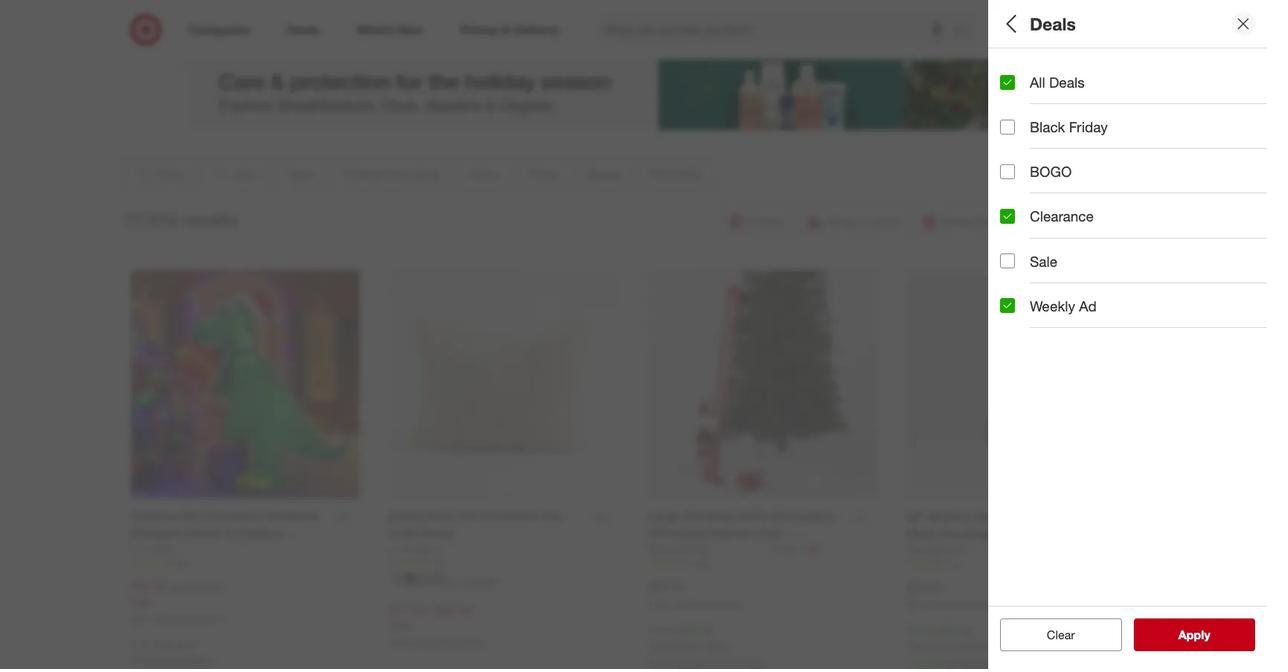 Task type: locate. For each thing, give the bounding box(es) containing it.
free down $55.99 reg $159.99 sale when purchased online
[[131, 638, 151, 651]]

sale down "$100;"
[[1030, 253, 1058, 270]]

$55.99 reg $159.99 sale when purchased online
[[131, 579, 225, 625]]

when down $30.00
[[907, 600, 930, 611]]

shipping down "$65.00 when purchased online"
[[672, 623, 712, 636]]

deals for deals
[[1030, 13, 1076, 34]]

2 horizontal spatial free shipping * * exclusions apply.
[[907, 624, 991, 652]]

1 horizontal spatial ad
[[1136, 286, 1149, 299]]

weekly
[[1100, 286, 1133, 299], [1030, 297, 1076, 314]]

2 horizontal spatial sale
[[1030, 253, 1058, 270]]

and right the spa
[[1176, 130, 1194, 142]]

2 vertical spatial deals
[[1000, 267, 1038, 284]]

online down 6 link at the right of page
[[978, 600, 1002, 611]]

exclusions apply. link for $65.00
[[652, 639, 733, 652]]

$65.00 when purchased online
[[648, 579, 743, 610]]

purchased inside $30.00 when purchased online
[[933, 600, 975, 611]]

1 horizontal spatial weekly
[[1100, 286, 1133, 299]]

online inside "$65.00 when purchased online"
[[719, 599, 743, 610]]

clearance;
[[1047, 286, 1097, 299]]

all left "deals;"
[[1000, 286, 1012, 299]]

weekly ad
[[1030, 297, 1097, 314]]

results inside button
[[1188, 628, 1226, 643]]

online down $84.40
[[460, 638, 484, 649]]

1 horizontal spatial artificial
[[1089, 78, 1126, 90]]

purchased down $65.00
[[674, 599, 716, 610]]

clear for clear
[[1047, 628, 1075, 643]]

free down $30.00
[[907, 624, 928, 637]]

fpo/apo button
[[1000, 309, 1268, 361]]

2 horizontal spatial free
[[907, 624, 928, 637]]

all for all deals
[[1030, 74, 1046, 91]]

1 horizontal spatial exclusions apply. link
[[652, 639, 733, 652]]

2 vertical spatial all
[[1000, 286, 1012, 299]]

deals for deals all deals; clearance; weekly ad
[[1000, 267, 1038, 284]]

bogo
[[1030, 163, 1072, 180]]

sale inside $55.99 reg $159.99 sale when purchased online
[[131, 596, 151, 609]]

gray;
[[1069, 182, 1094, 194]]

1 vertical spatial all
[[1030, 74, 1046, 91]]

deals dialog
[[989, 0, 1268, 669]]

$800
[[1132, 234, 1154, 246]]

see results button
[[1134, 619, 1256, 652]]

0 horizontal spatial exclusions apply. link
[[134, 654, 215, 666]]

online down 262 link
[[719, 599, 743, 610]]

purchased down -
[[415, 638, 458, 649]]

Clearance checkbox
[[1000, 209, 1015, 224]]

2 horizontal spatial apply.
[[963, 640, 991, 652]]

beige;
[[1000, 182, 1030, 194]]

deals up type
[[1030, 13, 1076, 34]]

2 horizontal spatial artificial
[[1210, 78, 1247, 90]]

when down $65.00
[[648, 599, 671, 610]]

and
[[1028, 130, 1045, 142], [1176, 130, 1194, 142]]

exclusions apply. link
[[652, 639, 733, 652], [911, 640, 991, 652], [134, 654, 215, 666]]

2 vertical spatial sale
[[389, 620, 410, 633]]

0 horizontal spatial and
[[1028, 130, 1045, 142]]

purchased
[[674, 599, 716, 610], [933, 600, 975, 611], [156, 614, 199, 625], [415, 638, 458, 649]]

exclusions apply. link for $30.00
[[911, 640, 991, 652]]

type artificial garlands; artificial christmas trees; artificial leaf
[[1000, 58, 1268, 90]]

apply. down "$65.00 when purchased online"
[[705, 639, 733, 652]]

all inside deals dialog
[[1030, 74, 1046, 91]]

free shipping * * exclusions apply. for $65.00
[[648, 623, 733, 652]]

sale inside $43.49 - $84.40 sale when purchased online
[[389, 620, 410, 633]]

0 vertical spatial deals
[[1030, 13, 1076, 34]]

1 and from the left
[[1028, 130, 1045, 142]]

weekly up fpo/apo
[[1030, 297, 1076, 314]]

exclusions apply. link down $55.99 reg $159.99 sale when purchased online
[[134, 654, 215, 666]]

bags;
[[1080, 130, 1106, 142]]

exclusions down $55.99 reg $159.99 sale when purchased online
[[134, 654, 184, 666]]

deals up grouping
[[1050, 74, 1085, 91]]

*
[[712, 623, 715, 636], [970, 624, 974, 637], [194, 638, 198, 651], [648, 639, 652, 652], [907, 640, 911, 652], [131, 654, 134, 666]]

clear for clear all
[[1040, 628, 1068, 643]]

2 clear from the left
[[1047, 628, 1075, 643]]

All Deals checkbox
[[1000, 75, 1015, 90]]

Weekly Ad checkbox
[[1000, 298, 1015, 313]]

shipping for $65.00
[[672, 623, 712, 636]]

deals
[[1030, 13, 1076, 34], [1050, 74, 1085, 91], [1000, 267, 1038, 284]]

1 horizontal spatial and
[[1176, 130, 1194, 142]]

garlands;
[[1041, 78, 1086, 90]]

1 horizontal spatial shipping
[[672, 623, 712, 636]]

1 horizontal spatial results
[[1188, 628, 1226, 643]]

all filters dialog
[[989, 0, 1268, 669]]

0 horizontal spatial sale
[[131, 596, 151, 609]]

$500
[[1247, 234, 1268, 246]]

clear inside button
[[1040, 628, 1068, 643]]

ad
[[1136, 286, 1149, 299], [1079, 297, 1097, 314]]

results right '17,915'
[[182, 209, 237, 230]]

search button
[[948, 13, 983, 49]]

1 horizontal spatial apply.
[[705, 639, 733, 652]]

$30.00 when purchased online
[[907, 580, 1002, 611]]

free shipping * * exclusions apply.
[[648, 623, 733, 652], [907, 624, 991, 652], [131, 638, 215, 666]]

trash
[[1000, 130, 1025, 142]]

What can we help you find? suggestions appear below search field
[[596, 13, 958, 46]]

spa
[[1156, 130, 1173, 142]]

shipping down $55.99 reg $159.99 sale when purchased online
[[154, 638, 194, 651]]

0 vertical spatial all
[[1000, 13, 1021, 34]]

off-
[[1097, 182, 1115, 194]]

0 horizontal spatial results
[[182, 209, 237, 230]]

search
[[948, 23, 983, 38]]

sale down $55.99
[[131, 596, 151, 609]]

free
[[648, 623, 669, 636], [907, 624, 928, 637], [131, 638, 151, 651]]

$84.40
[[436, 603, 472, 618]]

fpo/apo
[[1000, 324, 1065, 341]]

0 vertical spatial sale
[[1030, 253, 1058, 270]]

apply. down $30.00 when purchased online
[[963, 640, 991, 652]]

purchased down $30.00
[[933, 600, 975, 611]]

exclusions for $30.00
[[911, 640, 961, 652]]

see results
[[1163, 628, 1226, 643]]

when inside $30.00 when purchased online
[[907, 600, 930, 611]]

1 horizontal spatial free shipping * * exclusions apply.
[[648, 623, 733, 652]]

results
[[182, 209, 237, 230], [1188, 628, 1226, 643]]

Sale checkbox
[[1000, 254, 1015, 269]]

free shipping * * exclusions apply. down $55.99 reg $159.99 sale when purchased online
[[131, 638, 215, 666]]

clear inside button
[[1047, 628, 1075, 643]]

sale down '$43.49'
[[389, 620, 410, 633]]

artificial
[[1000, 78, 1038, 90], [1089, 78, 1126, 90], [1210, 78, 1247, 90]]

artificial down type
[[1000, 78, 1038, 90]]

christmas
[[1129, 78, 1177, 90]]

when inside $43.49 - $84.40 sale when purchased online
[[389, 638, 413, 649]]

when down $55.99
[[131, 614, 154, 625]]

1 vertical spatial results
[[1188, 628, 1226, 643]]

exclusions apply. link down $30.00 when purchased online
[[911, 640, 991, 652]]

2 horizontal spatial shipping
[[931, 624, 970, 637]]

1 vertical spatial sale
[[131, 596, 151, 609]]

reg
[[169, 581, 184, 593]]

purchased down reg
[[156, 614, 199, 625]]

1 horizontal spatial exclusions
[[652, 639, 702, 652]]

1 horizontal spatial free
[[648, 623, 669, 636]]

0 vertical spatial results
[[182, 209, 237, 230]]

weekly right clearance; on the top right of page
[[1100, 286, 1133, 299]]

artificial left 'leaf'
[[1210, 78, 1247, 90]]

shipping down $30.00 when purchased online
[[931, 624, 970, 637]]

color beige; brown; gray; off-white
[[1000, 163, 1141, 194]]

0 horizontal spatial shipping
[[154, 638, 194, 651]]

deals up "deals;"
[[1000, 267, 1038, 284]]

1 clear from the left
[[1040, 628, 1068, 643]]

0 horizontal spatial artificial
[[1000, 78, 1038, 90]]

apply.
[[705, 639, 733, 652], [963, 640, 991, 652], [187, 654, 215, 666]]

$300
[[1206, 234, 1229, 246]]

black friday
[[1030, 118, 1108, 135]]

refuse
[[1048, 130, 1077, 142]]

all
[[1071, 628, 1083, 643]]

$200;
[[1104, 234, 1129, 246]]

white
[[1115, 182, 1141, 194]]

free shipping * * exclusions apply. down $30.00 when purchased online
[[907, 624, 991, 652]]

exclusions for $65.00
[[652, 639, 702, 652]]

when down '$43.49'
[[389, 638, 413, 649]]

1 horizontal spatial sale
[[389, 620, 410, 633]]

free down $65.00
[[648, 623, 669, 636]]

online inside $55.99 reg $159.99 sale when purchased online
[[201, 614, 225, 625]]

63 link
[[131, 557, 360, 569]]

free shipping * * exclusions apply. down "$65.00 when purchased online"
[[648, 623, 733, 652]]

results right see
[[1188, 628, 1226, 643]]

0 horizontal spatial ad
[[1079, 297, 1097, 314]]

artificial up grouping
[[1089, 78, 1126, 90]]

exclusions apply. link down "$65.00 when purchased online"
[[652, 639, 733, 652]]

sale
[[1030, 253, 1058, 270], [131, 596, 151, 609], [389, 620, 410, 633]]

trees;
[[1180, 78, 1207, 90]]

online inside $43.49 - $84.40 sale when purchased online
[[460, 638, 484, 649]]

2 horizontal spatial exclusions
[[911, 640, 961, 652]]

63
[[177, 557, 187, 569]]

exclusions
[[652, 639, 702, 652], [911, 640, 961, 652], [134, 654, 184, 666]]

online down $159.99
[[201, 614, 225, 625]]

deals inside deals all deals; clearance; weekly ad
[[1000, 267, 1038, 284]]

t
[[1266, 130, 1268, 142]]

online
[[719, 599, 743, 610], [978, 600, 1002, 611], [201, 614, 225, 625], [460, 638, 484, 649]]

exclusions down $30.00 when purchased online
[[911, 640, 961, 652]]

clear all button
[[1000, 619, 1122, 652]]

262
[[694, 557, 709, 569]]

all
[[1000, 13, 1021, 34], [1030, 74, 1046, 91], [1000, 286, 1012, 299]]

all right all deals checkbox
[[1030, 74, 1046, 91]]

exclusions down "$65.00 when purchased online"
[[652, 639, 702, 652]]

when
[[648, 599, 671, 610], [907, 600, 930, 611], [131, 614, 154, 625], [389, 638, 413, 649]]

$100;
[[1035, 234, 1060, 246]]

$1000;
[[1172, 234, 1203, 246]]

black
[[1030, 118, 1065, 135]]

apply. down $55.99 reg $159.99 sale when purchased online
[[187, 654, 215, 666]]

2 horizontal spatial exclusions apply. link
[[911, 640, 991, 652]]

1 artificial from the left
[[1000, 78, 1038, 90]]

shipping
[[672, 623, 712, 636], [931, 624, 970, 637], [154, 638, 194, 651]]

262 link
[[648, 557, 877, 569]]

clearance
[[1030, 208, 1094, 225]]

0 horizontal spatial free
[[131, 638, 151, 651]]

and down product
[[1028, 130, 1045, 142]]

-
[[428, 603, 433, 618]]

product grouping trash and refuse bags; massage, spa and non-medicinal t
[[1000, 111, 1268, 142]]

0 horizontal spatial weekly
[[1030, 297, 1076, 314]]

sale for $159.99
[[131, 596, 151, 609]]

all left the filters at the right top of the page
[[1000, 13, 1021, 34]]

0 horizontal spatial exclusions
[[134, 654, 184, 666]]

clear
[[1040, 628, 1068, 643], [1047, 628, 1075, 643]]



Task type: describe. For each thing, give the bounding box(es) containing it.
medicinal
[[1218, 130, 1263, 142]]

0 horizontal spatial free shipping * * exclusions apply.
[[131, 638, 215, 666]]

ad inside deals dialog
[[1079, 297, 1097, 314]]

free shipping * * exclusions apply. for $30.00
[[907, 624, 991, 652]]

ad inside deals all deals; clearance; weekly ad
[[1136, 286, 1149, 299]]

$30.00
[[907, 580, 943, 595]]

all for all filters
[[1000, 13, 1021, 34]]

grouping
[[1058, 111, 1120, 128]]

2 and from the left
[[1176, 130, 1194, 142]]

all inside deals all deals; clearance; weekly ad
[[1000, 286, 1012, 299]]

see
[[1163, 628, 1185, 643]]

weekly inside deals all deals; clearance; weekly ad
[[1100, 286, 1133, 299]]

6
[[953, 558, 958, 569]]

results for 17,915 results
[[182, 209, 237, 230]]

3 artificial from the left
[[1210, 78, 1247, 90]]

free for $65.00
[[648, 623, 669, 636]]

$150
[[1063, 234, 1086, 246]]

clear button
[[1000, 619, 1122, 652]]

purchased inside $55.99 reg $159.99 sale when purchased online
[[156, 614, 199, 625]]

all filters
[[1000, 13, 1072, 34]]

0 horizontal spatial apply.
[[187, 654, 215, 666]]

Black Friday checkbox
[[1000, 120, 1015, 134]]

apply
[[1179, 628, 1211, 643]]

52 link
[[389, 557, 619, 569]]

6 link
[[907, 557, 1137, 570]]

purchased inside $43.49 - $84.40 sale when purchased online
[[415, 638, 458, 649]]

$43.49 - $84.40 sale when purchased online
[[389, 603, 484, 649]]

apply button
[[1134, 619, 1256, 652]]

deals all deals; clearance; weekly ad
[[1000, 267, 1149, 299]]

brown;
[[1033, 182, 1066, 194]]

sale for $84.40
[[389, 620, 410, 633]]

product
[[1000, 111, 1054, 128]]

Include out of stock checkbox
[[1000, 375, 1015, 390]]

BOGO checkbox
[[1000, 164, 1015, 179]]

shipping for $30.00
[[931, 624, 970, 637]]

price
[[1000, 215, 1035, 232]]

leaf
[[1250, 78, 1268, 90]]

non-
[[1197, 130, 1218, 142]]

advertisement region
[[187, 55, 1080, 130]]

17,915 results
[[125, 209, 237, 230]]

color
[[1000, 163, 1037, 180]]

17,915
[[125, 209, 177, 230]]

all deals
[[1030, 74, 1085, 91]]

weekly inside deals dialog
[[1030, 297, 1076, 314]]

filters
[[1026, 13, 1072, 34]]

results for see results
[[1188, 628, 1226, 643]]

$159.99
[[187, 581, 224, 593]]

free for $30.00
[[907, 624, 928, 637]]

when inside $55.99 reg $159.99 sale when purchased online
[[131, 614, 154, 625]]

sale inside deals dialog
[[1030, 253, 1058, 270]]

apply. for $30.00
[[963, 640, 991, 652]]

online inside $30.00 when purchased online
[[978, 600, 1002, 611]]

52
[[436, 557, 445, 569]]

sponsored
[[1036, 131, 1080, 142]]

deals;
[[1015, 286, 1044, 299]]

purchased inside "$65.00 when purchased online"
[[674, 599, 716, 610]]

1 vertical spatial deals
[[1050, 74, 1085, 91]]

type
[[1000, 58, 1032, 76]]

apply. for $65.00
[[705, 639, 733, 652]]

price $50  –  $100; $150  –  $200; $800  –  $1000; $300  –  $500
[[1000, 215, 1268, 246]]

$55.99
[[131, 579, 166, 594]]

$50
[[1000, 234, 1017, 246]]

when inside "$65.00 when purchased online"
[[648, 599, 671, 610]]

clear all
[[1040, 628, 1083, 643]]

$65.00
[[648, 579, 684, 594]]

massage,
[[1109, 130, 1153, 142]]

friday
[[1069, 118, 1108, 135]]

2 artificial from the left
[[1089, 78, 1126, 90]]

$43.49
[[389, 603, 425, 618]]



Task type: vqa. For each thing, say whether or not it's contained in the screenshot.
Scan your Target Circle barcode, which you can find in your account or Wallet in the Target app. at the bottom left of page
no



